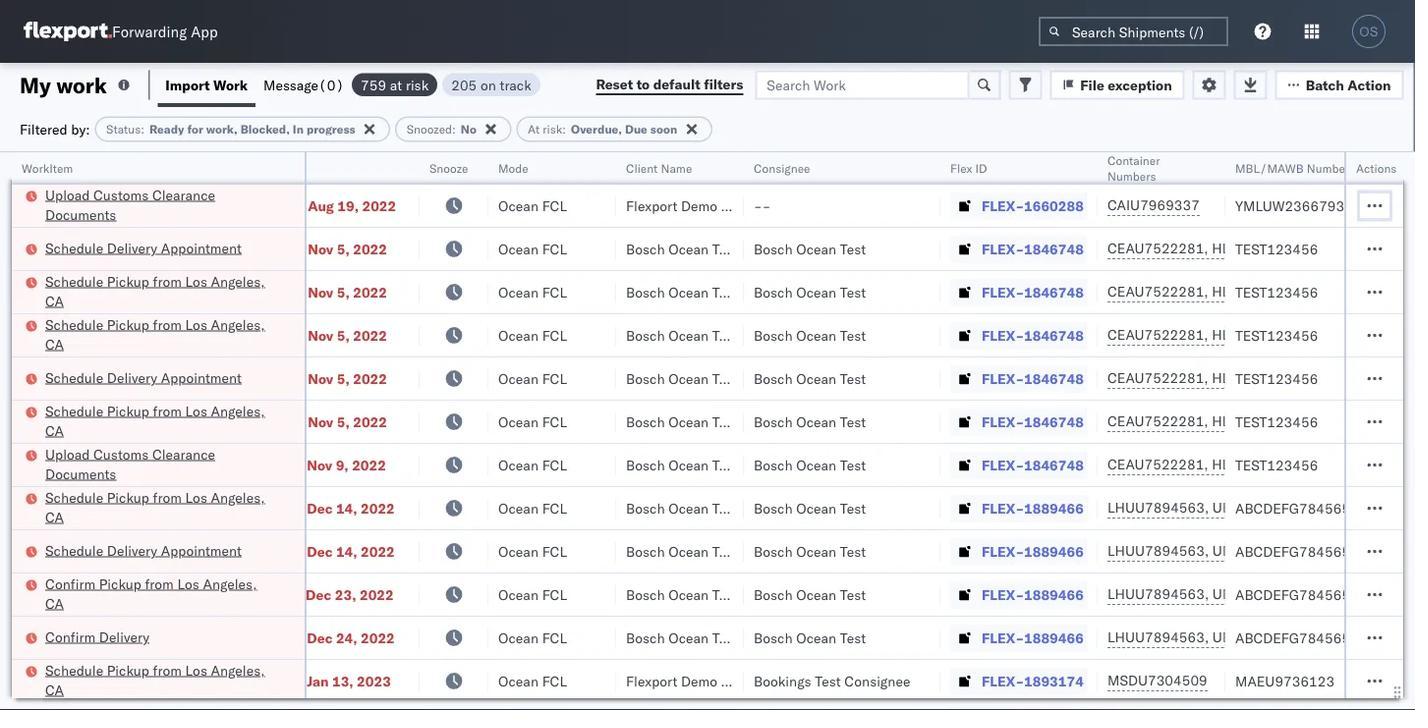 Task type: vqa. For each thing, say whether or not it's contained in the screenshot.
14,
yes



Task type: locate. For each thing, give the bounding box(es) containing it.
5 1846748 from the top
[[1024, 413, 1084, 430]]

1660288
[[1024, 197, 1084, 214]]

flex-1889466 button
[[950, 495, 1088, 522], [950, 495, 1088, 522], [950, 538, 1088, 566], [950, 538, 1088, 566], [950, 581, 1088, 609], [950, 581, 1088, 609], [950, 625, 1088, 652], [950, 625, 1088, 652]]

dec
[[307, 500, 333, 517], [307, 543, 333, 560], [306, 586, 332, 603], [307, 629, 333, 647]]

confirm delivery link
[[45, 627, 149, 647]]

pickup for confirm pickup from los angeles, ca button
[[99, 575, 141, 593]]

flex-1889466
[[982, 500, 1084, 517], [982, 543, 1084, 560], [982, 586, 1084, 603], [982, 629, 1084, 647]]

7 am from the top
[[247, 456, 269, 474]]

7 ocean fcl from the top
[[498, 456, 567, 474]]

4 schedule pickup from los angeles, ca from the top
[[45, 489, 265, 526]]

5 schedule pickup from los angeles, ca button from the top
[[45, 661, 279, 702]]

demo down name
[[681, 197, 717, 214]]

reset
[[596, 76, 633, 93]]

test
[[712, 240, 738, 257], [840, 240, 866, 257], [712, 284, 738, 301], [840, 284, 866, 301], [712, 327, 738, 344], [840, 327, 866, 344], [712, 370, 738, 387], [840, 370, 866, 387], [712, 413, 738, 430], [840, 413, 866, 430], [712, 456, 738, 474], [840, 456, 866, 474], [712, 500, 738, 517], [840, 500, 866, 517], [712, 543, 738, 560], [840, 543, 866, 560], [712, 586, 738, 603], [840, 586, 866, 603], [712, 629, 738, 647], [840, 629, 866, 647], [815, 673, 841, 690]]

file exception
[[1080, 76, 1172, 93]]

3 schedule pickup from los angeles, ca from the top
[[45, 402, 265, 439]]

pickup inside 'confirm pickup from los angeles, ca'
[[99, 575, 141, 593]]

1 vertical spatial schedule delivery appointment link
[[45, 368, 242, 388]]

mbl/mawb numbers
[[1235, 161, 1355, 175]]

3 : from the left
[[562, 122, 566, 137]]

confirm up confirm delivery
[[45, 575, 95, 593]]

dec up 6:00 pm cst, dec 23, 2022
[[307, 543, 333, 560]]

5 schedule pickup from los angeles, ca from the top
[[45, 662, 265, 699]]

4 lhuu7894563, uetu5238478 from the top
[[1108, 629, 1308, 646]]

work
[[56, 71, 107, 98]]

0 vertical spatial upload
[[45, 186, 90, 203]]

1 vertical spatial schedule delivery appointment
[[45, 369, 242, 386]]

(0)
[[318, 76, 344, 93]]

2 customs from the top
[[93, 446, 149, 463]]

2 hlxu8034992 from the top
[[1316, 283, 1412, 300]]

1 ceau7522281, hlxu6269489, hlxu8034992 from the top
[[1108, 240, 1412, 257]]

ca for second schedule pickup from los angeles, ca link from the bottom
[[45, 509, 64, 526]]

los for fourth schedule pickup from los angeles, ca button from the bottom of the page
[[185, 316, 207, 333]]

1 vertical spatial demo
[[681, 673, 717, 690]]

1 schedule from the top
[[45, 239, 103, 256]]

1 vertical spatial 14,
[[336, 543, 357, 560]]

resize handle column header for consignee
[[917, 152, 940, 711]]

4 lhuu7894563, from the top
[[1108, 629, 1209, 646]]

resize handle column header for workitem
[[281, 152, 305, 711]]

205 on track
[[451, 76, 531, 93]]

2022
[[362, 197, 396, 214], [353, 240, 387, 257], [353, 284, 387, 301], [353, 327, 387, 344], [353, 370, 387, 387], [353, 413, 387, 430], [352, 456, 386, 474], [361, 500, 395, 517], [361, 543, 395, 560], [360, 586, 394, 603], [361, 629, 395, 647]]

cst, left jan
[[273, 673, 303, 690]]

ocean fcl
[[498, 197, 567, 214], [498, 240, 567, 257], [498, 284, 567, 301], [498, 327, 567, 344], [498, 370, 567, 387], [498, 413, 567, 430], [498, 456, 567, 474], [498, 500, 567, 517], [498, 543, 567, 560], [498, 586, 567, 603], [498, 629, 567, 647], [498, 673, 567, 690]]

5 1:59 from the top
[[213, 413, 243, 430]]

schedule delivery appointment for 2nd schedule delivery appointment link from the bottom
[[45, 369, 242, 386]]

5 schedule from the top
[[45, 402, 103, 420]]

11 am from the top
[[247, 673, 269, 690]]

1 ocean fcl from the top
[[498, 197, 567, 214]]

14, down 9,
[[336, 500, 357, 517]]

3 hlxu6269489, from the top
[[1212, 326, 1313, 343]]

1 vertical spatial confirm
[[45, 628, 95, 646]]

: for status
[[141, 122, 144, 137]]

2 upload from the top
[[45, 446, 90, 463]]

1 vertical spatial upload customs clearance documents
[[45, 446, 215, 483]]

ca
[[45, 292, 64, 310], [45, 336, 64, 353], [45, 422, 64, 439], [45, 509, 64, 526], [45, 595, 64, 612], [45, 682, 64, 699]]

due
[[625, 122, 648, 137]]

1 vertical spatial schedule delivery appointment button
[[45, 368, 242, 390]]

1:59 am cst, dec 14, 2022 up 6:00 pm cst, dec 23, 2022
[[213, 543, 395, 560]]

risk
[[406, 76, 429, 93], [543, 122, 562, 137]]

flex-1846748 button
[[950, 235, 1088, 263], [950, 235, 1088, 263], [950, 279, 1088, 306], [950, 279, 1088, 306], [950, 322, 1088, 349], [950, 322, 1088, 349], [950, 365, 1088, 393], [950, 365, 1088, 393], [950, 408, 1088, 436], [950, 408, 1088, 436], [950, 452, 1088, 479], [950, 452, 1088, 479]]

resize handle column header
[[281, 152, 305, 711], [396, 152, 420, 711], [465, 152, 488, 711], [593, 152, 616, 711], [720, 152, 744, 711], [917, 152, 940, 711], [1074, 152, 1098, 711], [1202, 152, 1225, 711], [1380, 152, 1403, 711]]

numbers inside container numbers
[[1108, 169, 1156, 183]]

2 vertical spatial appointment
[[161, 542, 242, 559]]

: left ready
[[141, 122, 144, 137]]

ceau7522281, hlxu6269489, hlxu8034992
[[1108, 240, 1412, 257], [1108, 283, 1412, 300], [1108, 326, 1412, 343], [1108, 370, 1412, 387], [1108, 413, 1412, 430], [1108, 456, 1412, 473]]

0 vertical spatial customs
[[93, 186, 149, 203]]

schedule for fourth schedule pickup from los angeles, ca button from the bottom of the page
[[45, 316, 103, 333]]

angeles, for fifth schedule pickup from los angeles, ca link
[[211, 662, 265, 679]]

flex-1893174 button
[[950, 668, 1088, 695], [950, 668, 1088, 695]]

1 vertical spatial flexport demo consignee
[[626, 673, 787, 690]]

0 vertical spatial clearance
[[152, 186, 215, 203]]

0 vertical spatial documents
[[45, 206, 116, 223]]

los for fourth schedule pickup from los angeles, ca button from the top of the page
[[185, 489, 207, 506]]

3 schedule pickup from los angeles, ca button from the top
[[45, 401, 279, 443]]

lhuu7894563, uetu5238478
[[1108, 499, 1308, 516], [1108, 542, 1308, 560], [1108, 586, 1308, 603], [1108, 629, 1308, 646]]

os button
[[1346, 9, 1392, 54]]

los for confirm pickup from los angeles, ca button
[[177, 575, 199, 593]]

flex-
[[982, 197, 1024, 214], [982, 240, 1024, 257], [982, 284, 1024, 301], [982, 327, 1024, 344], [982, 370, 1024, 387], [982, 413, 1024, 430], [982, 456, 1024, 474], [982, 500, 1024, 517], [982, 543, 1024, 560], [982, 586, 1024, 603], [982, 629, 1024, 647], [982, 673, 1024, 690]]

los inside 'confirm pickup from los angeles, ca'
[[177, 575, 199, 593]]

3 hlxu8034992 from the top
[[1316, 326, 1412, 343]]

confirm down 'confirm pickup from los angeles, ca'
[[45, 628, 95, 646]]

1 vertical spatial 1:59 am cst, dec 14, 2022
[[213, 543, 395, 560]]

angeles, inside 'confirm pickup from los angeles, ca'
[[203, 575, 257, 593]]

caiu7969337
[[1108, 197, 1200, 214]]

delivery for confirm delivery button
[[99, 628, 149, 646]]

appointment down 2:00
[[161, 239, 242, 256]]

1 1:59 am cdt, nov 5, 2022 from the top
[[213, 240, 387, 257]]

at
[[528, 122, 540, 137]]

3 flex-1889466 from the top
[[982, 586, 1084, 603]]

1 - from the left
[[754, 197, 762, 214]]

1 vertical spatial clearance
[[152, 446, 215, 463]]

1 vertical spatial documents
[[45, 465, 116, 483]]

schedule
[[45, 239, 103, 256], [45, 273, 103, 290], [45, 316, 103, 333], [45, 369, 103, 386], [45, 402, 103, 420], [45, 489, 103, 506], [45, 542, 103, 559], [45, 662, 103, 679]]

confirm pickup from los angeles, ca link
[[45, 574, 279, 614]]

reset to default filters
[[596, 76, 743, 93]]

2 vertical spatial schedule delivery appointment
[[45, 542, 242, 559]]

0 vertical spatial upload customs clearance documents button
[[45, 185, 279, 227]]

1 vertical spatial risk
[[543, 122, 562, 137]]

confirm delivery button
[[45, 627, 149, 649]]

from for 5th schedule pickup from los angeles, ca link from the bottom
[[153, 273, 182, 290]]

1 5, from the top
[[337, 240, 350, 257]]

overdue,
[[571, 122, 622, 137]]

delivery for 1st schedule delivery appointment button from the top
[[107, 239, 157, 256]]

: left no
[[452, 122, 456, 137]]

workitem
[[22, 161, 73, 175]]

6 hlxu8034992 from the top
[[1316, 456, 1412, 473]]

5 hlxu8034992 from the top
[[1316, 413, 1412, 430]]

schedule delivery appointment for 3rd schedule delivery appointment link from the bottom of the page
[[45, 239, 242, 256]]

1 horizontal spatial numbers
[[1307, 161, 1355, 175]]

0 horizontal spatial :
[[141, 122, 144, 137]]

upload customs clearance documents for first 'upload customs clearance documents' link from the bottom of the page
[[45, 446, 215, 483]]

2 1:59 am cdt, nov 5, 2022 from the top
[[213, 284, 387, 301]]

1 vertical spatial customs
[[93, 446, 149, 463]]

appointment up 6:00
[[161, 542, 242, 559]]

6 ceau7522281, hlxu6269489, hlxu8034992 from the top
[[1108, 456, 1412, 473]]

0 vertical spatial schedule delivery appointment button
[[45, 238, 242, 260]]

flex-1660288 button
[[950, 192, 1088, 220], [950, 192, 1088, 220]]

upload customs clearance documents button
[[45, 185, 279, 227], [45, 445, 279, 486]]

0 vertical spatial schedule delivery appointment
[[45, 239, 242, 256]]

: right at
[[562, 122, 566, 137]]

6 1:59 from the top
[[213, 500, 243, 517]]

6 fcl from the top
[[542, 413, 567, 430]]

ca for fifth schedule pickup from los angeles, ca link
[[45, 682, 64, 699]]

3 schedule from the top
[[45, 316, 103, 333]]

1 schedule pickup from los angeles, ca link from the top
[[45, 272, 279, 311]]

205
[[451, 76, 477, 93]]

1 vertical spatial upload customs clearance documents button
[[45, 445, 279, 486]]

24,
[[336, 629, 357, 647]]

1 horizontal spatial risk
[[543, 122, 562, 137]]

dec left 24, at the bottom
[[307, 629, 333, 647]]

3 1:59 am cdt, nov 5, 2022 from the top
[[213, 327, 387, 344]]

2 1846748 from the top
[[1024, 284, 1084, 301]]

1 vertical spatial appointment
[[161, 369, 242, 386]]

1 vertical spatial upload
[[45, 446, 90, 463]]

numbers left actions
[[1307, 161, 1355, 175]]

mbl/mawb
[[1235, 161, 1304, 175]]

1:59 am cst, dec 14, 2022 down 1:00 am cst, nov 9, 2022
[[213, 500, 395, 517]]

1 flex-1846748 from the top
[[982, 240, 1084, 257]]

los for 5th schedule pickup from los angeles, ca button from the top
[[185, 662, 207, 679]]

0 vertical spatial appointment
[[161, 239, 242, 256]]

pickup
[[107, 273, 149, 290], [107, 316, 149, 333], [107, 402, 149, 420], [107, 489, 149, 506], [99, 575, 141, 593], [107, 662, 149, 679]]

10 ocean fcl from the top
[[498, 586, 567, 603]]

4 ocean fcl from the top
[[498, 327, 567, 344]]

in
[[293, 122, 304, 137]]

14, up 23,
[[336, 543, 357, 560]]

11 ocean fcl from the top
[[498, 629, 567, 647]]

schedule delivery appointment link
[[45, 238, 242, 258], [45, 368, 242, 388], [45, 541, 242, 561]]

id
[[975, 161, 987, 175]]

3 appointment from the top
[[161, 542, 242, 559]]

schedule pickup from los angeles, ca link
[[45, 272, 279, 311], [45, 315, 279, 354], [45, 401, 279, 441], [45, 488, 279, 527], [45, 661, 279, 700]]

blocked,
[[240, 122, 290, 137]]

1 ceau7522281, from the top
[[1108, 240, 1208, 257]]

4 flex-1846748 from the top
[[982, 370, 1084, 387]]

11 fcl from the top
[[542, 629, 567, 647]]

5,
[[337, 240, 350, 257], [337, 284, 350, 301], [337, 327, 350, 344], [337, 370, 350, 387], [337, 413, 350, 430]]

1:59 am cst, jan 13, 2023
[[213, 673, 391, 690]]

flex
[[950, 161, 972, 175]]

for
[[187, 122, 203, 137]]

1 vertical spatial upload customs clearance documents link
[[45, 445, 279, 484]]

0 vertical spatial demo
[[681, 197, 717, 214]]

5 ceau7522281, hlxu6269489, hlxu8034992 from the top
[[1108, 413, 1412, 430]]

2 vertical spatial schedule delivery appointment link
[[45, 541, 242, 561]]

2 5, from the top
[[337, 284, 350, 301]]

progress
[[307, 122, 355, 137]]

customs for 1st 'upload customs clearance documents' button from the bottom
[[93, 446, 149, 463]]

7 resize handle column header from the left
[[1074, 152, 1098, 711]]

demo
[[681, 197, 717, 214], [681, 673, 717, 690]]

10 fcl from the top
[[542, 586, 567, 603]]

schedule pickup from los angeles, ca for second schedule pickup from los angeles, ca link from the bottom
[[45, 489, 265, 526]]

9 flex- from the top
[[982, 543, 1024, 560]]

3 1:59 from the top
[[213, 327, 243, 344]]

documents
[[45, 206, 116, 223], [45, 465, 116, 483]]

2 schedule from the top
[[45, 273, 103, 290]]

ca for 2nd schedule pickup from los angeles, ca link from the top of the page
[[45, 336, 64, 353]]

Search Shipments (/) text field
[[1039, 17, 1228, 46]]

1 flex-1889466 from the top
[[982, 500, 1084, 517]]

10 flex- from the top
[[982, 586, 1024, 603]]

8:00
[[213, 629, 243, 647]]

bosch
[[626, 240, 665, 257], [754, 240, 793, 257], [626, 284, 665, 301], [754, 284, 793, 301], [626, 327, 665, 344], [754, 327, 793, 344], [626, 370, 665, 387], [754, 370, 793, 387], [626, 413, 665, 430], [754, 413, 793, 430], [626, 456, 665, 474], [754, 456, 793, 474], [626, 500, 665, 517], [754, 500, 793, 517], [626, 543, 665, 560], [754, 543, 793, 560], [626, 586, 665, 603], [754, 586, 793, 603], [626, 629, 665, 647], [754, 629, 793, 647]]

8 am from the top
[[247, 500, 269, 517]]

2 schedule pickup from los angeles, ca link from the top
[[45, 315, 279, 354]]

2 upload customs clearance documents from the top
[[45, 446, 215, 483]]

:
[[141, 122, 144, 137], [452, 122, 456, 137], [562, 122, 566, 137]]

confirm delivery
[[45, 628, 149, 646]]

0 vertical spatial confirm
[[45, 575, 95, 593]]

1:00 am cst, nov 9, 2022
[[213, 456, 386, 474]]

schedule pickup from los angeles, ca for fifth schedule pickup from los angeles, ca link
[[45, 662, 265, 699]]

ca for third schedule pickup from los angeles, ca link from the bottom
[[45, 422, 64, 439]]

at risk : overdue, due soon
[[528, 122, 677, 137]]

0 vertical spatial upload customs clearance documents
[[45, 186, 215, 223]]

clearance for second 'upload customs clearance documents' link from the bottom
[[152, 186, 215, 203]]

ceau7522281,
[[1108, 240, 1208, 257], [1108, 283, 1208, 300], [1108, 326, 1208, 343], [1108, 370, 1208, 387], [1108, 413, 1208, 430], [1108, 456, 1208, 473]]

numbers down container
[[1108, 169, 1156, 183]]

file
[[1080, 76, 1104, 93]]

resize handle column header for deadline
[[396, 152, 420, 711]]

0 horizontal spatial numbers
[[1108, 169, 1156, 183]]

cst, up 6:00 pm cst, dec 23, 2022
[[273, 543, 303, 560]]

1 horizontal spatial :
[[452, 122, 456, 137]]

upload customs clearance documents link
[[45, 185, 279, 225], [45, 445, 279, 484]]

2 confirm from the top
[[45, 628, 95, 646]]

ca inside 'confirm pickup from los angeles, ca'
[[45, 595, 64, 612]]

8 fcl from the top
[[542, 500, 567, 517]]

1:59 am cst, dec 14, 2022
[[213, 500, 395, 517], [213, 543, 395, 560]]

1 clearance from the top
[[152, 186, 215, 203]]

4 1:59 am cdt, nov 5, 2022 from the top
[[213, 370, 387, 387]]

demo left bookings
[[681, 673, 717, 690]]

1 schedule delivery appointment from the top
[[45, 239, 242, 256]]

los for 5th schedule pickup from los angeles, ca button from the bottom of the page
[[185, 273, 207, 290]]

0 vertical spatial upload customs clearance documents link
[[45, 185, 279, 225]]

2 flex-1846748 from the top
[[982, 284, 1084, 301]]

schedule for 1st schedule delivery appointment button from the bottom of the page
[[45, 542, 103, 559]]

appointment
[[161, 239, 242, 256], [161, 369, 242, 386], [161, 542, 242, 559]]

5 flex-1846748 from the top
[[982, 413, 1084, 430]]

resize handle column header for flex id
[[1074, 152, 1098, 711]]

3 ocean fcl from the top
[[498, 284, 567, 301]]

to
[[636, 76, 650, 93]]

0 vertical spatial schedule delivery appointment link
[[45, 238, 242, 258]]

5 resize handle column header from the left
[[720, 152, 744, 711]]

0 vertical spatial 1:59 am cst, dec 14, 2022
[[213, 500, 395, 517]]

0 vertical spatial flexport
[[626, 197, 677, 214]]

0 vertical spatial 14,
[[336, 500, 357, 517]]

consignee inside button
[[754, 161, 810, 175]]

Search Work text field
[[755, 70, 969, 100]]

1 schedule pickup from los angeles, ca button from the top
[[45, 272, 279, 313]]

schedule for fourth schedule pickup from los angeles, ca button from the top of the page
[[45, 489, 103, 506]]

2 vertical spatial schedule delivery appointment button
[[45, 541, 242, 563]]

flexport demo consignee
[[626, 197, 787, 214], [626, 673, 787, 690]]

--
[[754, 197, 771, 214]]

schedule pickup from los angeles, ca
[[45, 273, 265, 310], [45, 316, 265, 353], [45, 402, 265, 439], [45, 489, 265, 526], [45, 662, 265, 699]]

2 schedule pickup from los angeles, ca button from the top
[[45, 315, 279, 356]]

workitem button
[[12, 156, 285, 176]]

2 am from the top
[[247, 240, 269, 257]]

1 vertical spatial flexport
[[626, 673, 677, 690]]

9 resize handle column header from the left
[[1380, 152, 1403, 711]]

9 fcl from the top
[[542, 543, 567, 560]]

4 cdt, from the top
[[273, 327, 304, 344]]

2 ceau7522281, hlxu6269489, hlxu8034992 from the top
[[1108, 283, 1412, 300]]

11 flex- from the top
[[982, 629, 1024, 647]]

from inside 'confirm pickup from los angeles, ca'
[[145, 575, 174, 593]]

10 am from the top
[[247, 629, 269, 647]]

1 hlxu6269489, from the top
[[1212, 240, 1313, 257]]

2 horizontal spatial :
[[562, 122, 566, 137]]

3 test123456 from the top
[[1235, 327, 1318, 344]]

abcdefg78456546
[[1235, 500, 1367, 517], [1235, 543, 1367, 560], [1235, 586, 1367, 603], [1235, 629, 1367, 647]]

7 fcl from the top
[[542, 456, 567, 474]]

4 hlxu8034992 from the top
[[1316, 370, 1412, 387]]

0 vertical spatial flexport demo consignee
[[626, 197, 787, 214]]

appointment up 1:00
[[161, 369, 242, 386]]

4 am from the top
[[247, 327, 269, 344]]

mode
[[498, 161, 528, 175]]

0 vertical spatial risk
[[406, 76, 429, 93]]

6 schedule from the top
[[45, 489, 103, 506]]

19,
[[337, 197, 359, 214]]

759
[[361, 76, 386, 93]]

1:59
[[213, 240, 243, 257], [213, 284, 243, 301], [213, 327, 243, 344], [213, 370, 243, 387], [213, 413, 243, 430], [213, 500, 243, 517], [213, 543, 243, 560], [213, 673, 243, 690]]

confirm inside 'confirm pickup from los angeles, ca'
[[45, 575, 95, 593]]

5 cdt, from the top
[[273, 370, 304, 387]]

angeles, for second schedule pickup from los angeles, ca link from the bottom
[[211, 489, 265, 506]]

from for confirm pickup from los angeles, ca link
[[145, 575, 174, 593]]

1 uetu5238478 from the top
[[1213, 499, 1308, 516]]

-
[[754, 197, 762, 214], [762, 197, 771, 214]]

pickup for 5th schedule pickup from los angeles, ca button from the top
[[107, 662, 149, 679]]

hlxu8034992
[[1316, 240, 1412, 257], [1316, 283, 1412, 300], [1316, 326, 1412, 343], [1316, 370, 1412, 387], [1316, 413, 1412, 430], [1316, 456, 1412, 473]]

2 clearance from the top
[[152, 446, 215, 463]]

import work button
[[158, 63, 256, 107]]



Task type: describe. For each thing, give the bounding box(es) containing it.
1 fcl from the top
[[542, 197, 567, 214]]

2 1:59 from the top
[[213, 284, 243, 301]]

2 documents from the top
[[45, 465, 116, 483]]

1 lhuu7894563, from the top
[[1108, 499, 1209, 516]]

3 1889466 from the top
[[1024, 586, 1084, 603]]

8 flex- from the top
[[982, 500, 1024, 517]]

4 5, from the top
[[337, 370, 350, 387]]

1:00
[[213, 456, 243, 474]]

2 schedule delivery appointment link from the top
[[45, 368, 242, 388]]

4 schedule pickup from los angeles, ca button from the top
[[45, 488, 279, 529]]

6 ocean fcl from the top
[[498, 413, 567, 430]]

on
[[480, 76, 496, 93]]

1 hlxu8034992 from the top
[[1316, 240, 1412, 257]]

1 1846748 from the top
[[1024, 240, 1084, 257]]

3 resize handle column header from the left
[[465, 152, 488, 711]]

track
[[500, 76, 531, 93]]

2023
[[357, 673, 391, 690]]

work,
[[206, 122, 238, 137]]

1 lhuu7894563, uetu5238478 from the top
[[1108, 499, 1308, 516]]

ca for confirm pickup from los angeles, ca link
[[45, 595, 64, 612]]

ca for 5th schedule pickup from los angeles, ca link from the bottom
[[45, 292, 64, 310]]

snoozed : no
[[407, 122, 477, 137]]

work
[[213, 76, 248, 93]]

8 ocean fcl from the top
[[498, 500, 567, 517]]

resize handle column header for mode
[[593, 152, 616, 711]]

6 test123456 from the top
[[1235, 456, 1318, 474]]

angeles, for confirm pickup from los angeles, ca link
[[203, 575, 257, 593]]

snoozed
[[407, 122, 452, 137]]

batch action
[[1306, 76, 1391, 93]]

1 cdt, from the top
[[273, 197, 304, 214]]

6 flex-1846748 from the top
[[982, 456, 1084, 474]]

aug
[[308, 197, 334, 214]]

default
[[653, 76, 700, 93]]

3 flex- from the top
[[982, 284, 1024, 301]]

dec left 23,
[[306, 586, 332, 603]]

status
[[106, 122, 141, 137]]

pickup for fourth schedule pickup from los angeles, ca button from the top of the page
[[107, 489, 149, 506]]

cst, right pm
[[271, 586, 302, 603]]

forwarding app link
[[24, 22, 218, 41]]

2:00
[[213, 197, 243, 214]]

7 1:59 from the top
[[213, 543, 243, 560]]

9,
[[336, 456, 349, 474]]

9 ocean fcl from the top
[[498, 543, 567, 560]]

clearance for first 'upload customs clearance documents' link from the bottom of the page
[[152, 446, 215, 463]]

delivery for 1st schedule delivery appointment button from the bottom of the page
[[107, 542, 157, 559]]

schedule for 2nd schedule delivery appointment button from the bottom
[[45, 369, 103, 386]]

4 flex- from the top
[[982, 327, 1024, 344]]

pickup for third schedule pickup from los angeles, ca button from the bottom of the page
[[107, 402, 149, 420]]

1 documents from the top
[[45, 206, 116, 223]]

schedule pickup from los angeles, ca for third schedule pickup from los angeles, ca link from the bottom
[[45, 402, 265, 439]]

appointment for 2nd schedule delivery appointment link from the bottom
[[161, 369, 242, 386]]

from for 2nd schedule pickup from los angeles, ca link from the top of the page
[[153, 316, 182, 333]]

forwarding app
[[112, 22, 218, 41]]

maeu9736123
[[1235, 673, 1335, 690]]

: for snoozed
[[452, 122, 456, 137]]

schedule for 5th schedule pickup from los angeles, ca button from the bottom of the page
[[45, 273, 103, 290]]

action
[[1348, 76, 1391, 93]]

3 flex-1846748 from the top
[[982, 327, 1084, 344]]

2 uetu5238478 from the top
[[1213, 542, 1308, 560]]

client
[[626, 161, 658, 175]]

snooze
[[429, 161, 468, 175]]

4 hlxu6269489, from the top
[[1212, 370, 1313, 387]]

from for second schedule pickup from los angeles, ca link from the bottom
[[153, 489, 182, 506]]

by:
[[71, 120, 90, 138]]

1 upload customs clearance documents link from the top
[[45, 185, 279, 225]]

flexport. image
[[24, 22, 112, 41]]

customs for 1st 'upload customs clearance documents' button from the top of the page
[[93, 186, 149, 203]]

2 1:59 am cst, dec 14, 2022 from the top
[[213, 543, 395, 560]]

schedule delivery appointment for 1st schedule delivery appointment link from the bottom of the page
[[45, 542, 242, 559]]

my
[[20, 71, 51, 98]]

23,
[[335, 586, 356, 603]]

client name
[[626, 161, 692, 175]]

bookings
[[754, 673, 811, 690]]

2 lhuu7894563, uetu5238478 from the top
[[1108, 542, 1308, 560]]

client name button
[[616, 156, 724, 176]]

schedule for third schedule pickup from los angeles, ca button from the bottom of the page
[[45, 402, 103, 420]]

app
[[191, 22, 218, 41]]

confirm pickup from los angeles, ca
[[45, 575, 257, 612]]

6 am from the top
[[247, 413, 269, 430]]

5 test123456 from the top
[[1235, 413, 1318, 430]]

6 ceau7522281, from the top
[[1108, 456, 1208, 473]]

angeles, for 2nd schedule pickup from los angeles, ca link from the top of the page
[[211, 316, 265, 333]]

3 1846748 from the top
[[1024, 327, 1084, 344]]

consignee button
[[744, 156, 921, 176]]

los for third schedule pickup from los angeles, ca button from the bottom of the page
[[185, 402, 207, 420]]

jan
[[307, 673, 329, 690]]

6 hlxu6269489, from the top
[[1212, 456, 1313, 473]]

5 schedule pickup from los angeles, ca link from the top
[[45, 661, 279, 700]]

4 1:59 from the top
[[213, 370, 243, 387]]

5 1:59 am cdt, nov 5, 2022 from the top
[[213, 413, 387, 430]]

2 - from the left
[[762, 197, 771, 214]]

schedule for 1st schedule delivery appointment button from the top
[[45, 239, 103, 256]]

status : ready for work, blocked, in progress
[[106, 122, 355, 137]]

4 flex-1889466 from the top
[[982, 629, 1084, 647]]

message
[[263, 76, 318, 93]]

angeles, for third schedule pickup from los angeles, ca link from the bottom
[[211, 402, 265, 420]]

filtered
[[20, 120, 67, 138]]

resize handle column header for client name
[[720, 152, 744, 711]]

cst, left 9,
[[273, 456, 303, 474]]

5 hlxu6269489, from the top
[[1212, 413, 1313, 430]]

2 lhuu7894563, from the top
[[1108, 542, 1209, 560]]

2 test123456 from the top
[[1235, 284, 1318, 301]]

1 14, from the top
[[336, 500, 357, 517]]

3 abcdefg78456546 from the top
[[1235, 586, 1367, 603]]

5 am from the top
[[247, 370, 269, 387]]

flex id
[[950, 161, 987, 175]]

12 fcl from the top
[[542, 673, 567, 690]]

confirm for confirm delivery
[[45, 628, 95, 646]]

confirm pickup from los angeles, ca button
[[45, 574, 279, 616]]

confirm for confirm pickup from los angeles, ca
[[45, 575, 95, 593]]

1 1:59 am cst, dec 14, 2022 from the top
[[213, 500, 395, 517]]

import work
[[165, 76, 248, 93]]

soon
[[650, 122, 677, 137]]

dec down 1:00 am cst, nov 9, 2022
[[307, 500, 333, 517]]

4 ceau7522281, hlxu6269489, hlxu8034992 from the top
[[1108, 370, 1412, 387]]

4 abcdefg78456546 from the top
[[1235, 629, 1367, 647]]

13,
[[332, 673, 353, 690]]

message (0)
[[263, 76, 344, 93]]

schedule for 5th schedule pickup from los angeles, ca button from the top
[[45, 662, 103, 679]]

cst, up 1:59 am cst, jan 13, 2023
[[273, 629, 303, 647]]

2:00 am cdt, aug 19, 2022
[[213, 197, 396, 214]]

ymluw236679313
[[1235, 197, 1362, 214]]

2 flex-1889466 from the top
[[982, 543, 1084, 560]]

cst, down 1:00 am cst, nov 9, 2022
[[273, 500, 303, 517]]

0 horizontal spatial risk
[[406, 76, 429, 93]]

batch
[[1306, 76, 1344, 93]]

5 ceau7522281, from the top
[[1108, 413, 1208, 430]]

3 ceau7522281, hlxu6269489, hlxu8034992 from the top
[[1108, 326, 1412, 343]]

delivery for 2nd schedule delivery appointment button from the bottom
[[107, 369, 157, 386]]

angeles, for 5th schedule pickup from los angeles, ca link from the bottom
[[211, 273, 265, 290]]

batch action button
[[1275, 70, 1404, 100]]

filters
[[704, 76, 743, 93]]

my work
[[20, 71, 107, 98]]

pickup for fourth schedule pickup from los angeles, ca button from the bottom of the page
[[107, 316, 149, 333]]

5 fcl from the top
[[542, 370, 567, 387]]

container
[[1108, 153, 1160, 168]]

1 1:59 from the top
[[213, 240, 243, 257]]

1 schedule delivery appointment button from the top
[[45, 238, 242, 260]]

numbers for container numbers
[[1108, 169, 1156, 183]]

flex id button
[[940, 156, 1078, 176]]

1 abcdefg78456546 from the top
[[1235, 500, 1367, 517]]

from for fifth schedule pickup from los angeles, ca link
[[153, 662, 182, 679]]

upload customs clearance documents for second 'upload customs clearance documents' link from the bottom
[[45, 186, 215, 223]]

2 abcdefg78456546 from the top
[[1235, 543, 1367, 560]]

flex-1660288
[[982, 197, 1084, 214]]

ready
[[149, 122, 184, 137]]

schedule pickup from los angeles, ca for 5th schedule pickup from los angeles, ca link from the bottom
[[45, 273, 265, 310]]

deadline
[[213, 161, 261, 175]]

759 at risk
[[361, 76, 429, 93]]

4 uetu5238478 from the top
[[1213, 629, 1308, 646]]

2 hlxu6269489, from the top
[[1212, 283, 1313, 300]]

3 uetu5238478 from the top
[[1213, 586, 1308, 603]]

resize handle column header for container numbers
[[1202, 152, 1225, 711]]

numbers for mbl/mawb numbers
[[1307, 161, 1355, 175]]

container numbers
[[1108, 153, 1160, 183]]

3 am from the top
[[247, 284, 269, 301]]

appointment for 3rd schedule delivery appointment link from the bottom of the page
[[161, 239, 242, 256]]

6:00 pm cst, dec 23, 2022
[[213, 586, 394, 603]]

5 flex- from the top
[[982, 370, 1024, 387]]

flex-1893174
[[982, 673, 1084, 690]]

6:00
[[213, 586, 243, 603]]

mode button
[[488, 156, 597, 176]]

mbl/mawb numbers button
[[1225, 156, 1415, 176]]

reset to default filters button
[[584, 70, 755, 100]]

1893174
[[1024, 673, 1084, 690]]

5 ocean fcl from the top
[[498, 370, 567, 387]]

container numbers button
[[1098, 148, 1206, 184]]

4 ceau7522281, from the top
[[1108, 370, 1208, 387]]

1 test123456 from the top
[[1235, 240, 1318, 257]]

2 flex- from the top
[[982, 240, 1024, 257]]

schedule pickup from los angeles, ca for 2nd schedule pickup from los angeles, ca link from the top of the page
[[45, 316, 265, 353]]

at
[[390, 76, 402, 93]]

bookings test consignee
[[754, 673, 910, 690]]

pm
[[247, 586, 268, 603]]

from for third schedule pickup from los angeles, ca link from the bottom
[[153, 402, 182, 420]]

no
[[461, 122, 477, 137]]

filtered by:
[[20, 120, 90, 138]]

actions
[[1356, 161, 1397, 175]]

pickup for 5th schedule pickup from los angeles, ca button from the bottom of the page
[[107, 273, 149, 290]]

deadline button
[[203, 156, 400, 176]]

2 flexport demo consignee from the top
[[626, 673, 787, 690]]

exception
[[1108, 76, 1172, 93]]

import
[[165, 76, 210, 93]]

appointment for 1st schedule delivery appointment link from the bottom of the page
[[161, 542, 242, 559]]

name
[[661, 161, 692, 175]]

8 1:59 from the top
[[213, 673, 243, 690]]

2 schedule delivery appointment button from the top
[[45, 368, 242, 390]]

4 test123456 from the top
[[1235, 370, 1318, 387]]



